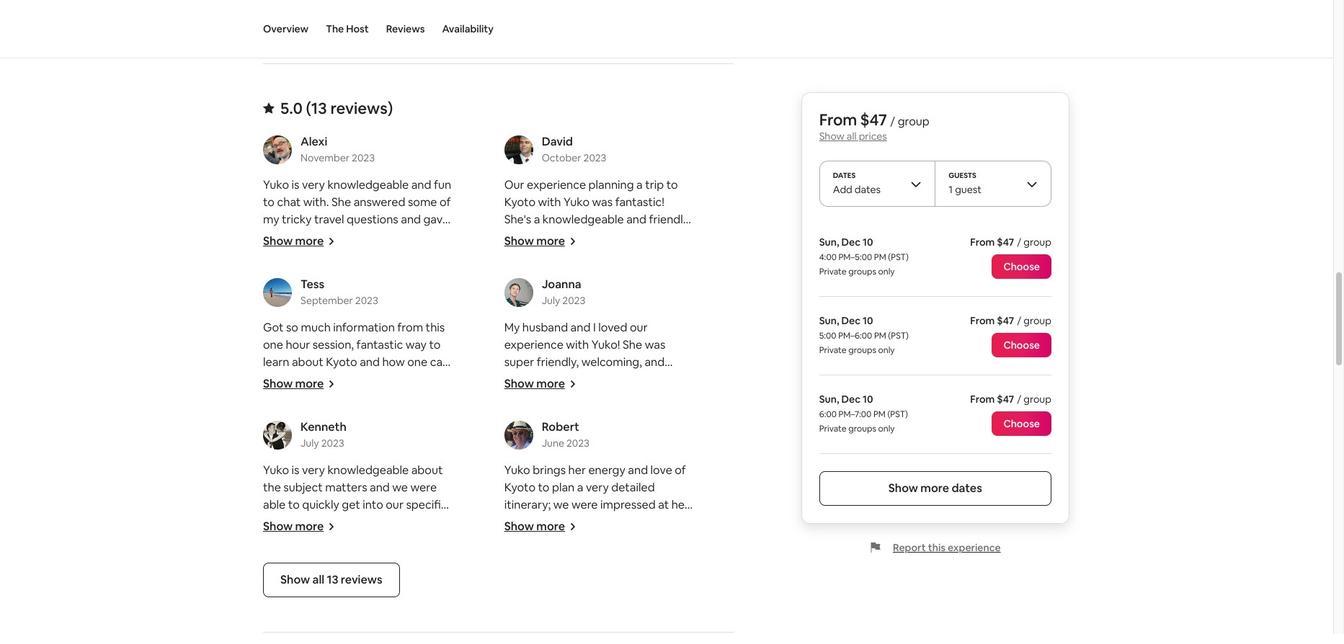 Task type: vqa. For each thing, say whether or not it's contained in the screenshot.
$212.90
no



Task type: describe. For each thing, give the bounding box(es) containing it.
1 vertical spatial yuko!
[[653, 424, 681, 439]]

1 horizontal spatial one
[[408, 355, 428, 370]]

her up "sites"
[[572, 506, 590, 521]]

of inside the my husband and i loved our experience with yuko! she was super friendly, welcoming, and organized. her recommendations for our trip were so helpful, and she did a great job of answering our many questions. thank you, yuko! we're so excited to visit kyoto!
[[583, 407, 594, 422]]

from $47 / group for sun, dec 10 6:00 pm–7:00 pm (pst) private groups only
[[971, 393, 1052, 406]]

2 vertical spatial travel
[[333, 549, 363, 565]]

was down how
[[398, 372, 419, 387]]

in inside "yuko is very knowledgeable about the subject matters and we were able to quickly get into our specific needs on our travel plan in kyoto with our parameters. we are able to fine tune our travel plan accordingly. thank you very much, yuko!"
[[392, 515, 401, 530]]

great inside yuko is very knowledgeable and fun to chat with. she answered some of my tricky travel questions and gave us great tips about kyoto and beyond. i especially appreciated the notes, maps, and links that she sent afterwards!
[[278, 229, 306, 244]]

and up appreciated
[[399, 229, 419, 244]]

of inside yuko is very knowledgeable and fun to chat with. she answered some of my tricky travel questions and gave us great tips about kyoto and beyond. i especially appreciated the notes, maps, and links that she sent afterwards!
[[440, 195, 451, 210]]

kenneth july 2023
[[301, 420, 347, 450]]

kyoto inside got so much information from this one hour session, fantastic way to learn about kyoto and how one can prepare for the trip. yuko was very prepared for the hour and she was very friendly too.  i would recommend this experience to anyone who is going or considering a trip to kyoto.
[[326, 355, 357, 370]]

dec for sun, dec 10 6:00 pm–7:00 pm (pst) private groups only
[[842, 393, 861, 406]]

japanese'
[[550, 350, 603, 366]]

october
[[542, 151, 581, 164]]

5.0
[[280, 98, 303, 118]]

session, inside got so much information from this one hour session, fantastic way to learn about kyoto and how one can prepare for the trip. yuko was very prepared for the hour and she was very friendly too.  i would recommend this experience to anyone who is going or considering a trip to kyoto.
[[313, 337, 354, 353]]

dates for dates add dates
[[855, 183, 881, 196]]

she's
[[504, 212, 532, 227]]

show for our experience planning a trip to kyoto with yuko was fantastic! she's a knowledgeable and friendly local advisor who helped us create the perfect itinerary. she provided great insights on where to go sightseeing, dine, and enjoy local cafes. her understanding of kyoto's transportation system was a huge help.  we especially enjoyed her 'survival japanese' session, which made us feel more confident in the city. after the session, she shared valuable recommendation lists for food, drinks, and cultural experiences, which enhanced our trip. yuko's dedication to ensuring a memorable kyoto visit is commendable. we highly recommend her services to anyone planning a trip to kyoto.
[[504, 234, 534, 249]]

photos
[[504, 532, 542, 547]]

and down fantastic!
[[627, 212, 647, 227]]

prepare
[[263, 372, 305, 387]]

friendly inside got so much information from this one hour session, fantastic way to learn about kyoto and how one can prepare for the trip. yuko was very prepared for the hour and she was very friendly too.  i would recommend this experience to anyone who is going or considering a trip to kyoto.
[[289, 407, 329, 422]]

dates
[[833, 171, 856, 180]]

very right "you"
[[386, 567, 409, 582]]

were inside the my husband and i loved our experience with yuko! she was super friendly, welcoming, and organized. her recommendations for our trip were so helpful, and she did a great job of answering our many questions. thank you, yuko! we're so excited to visit kyoto!
[[564, 389, 590, 404]]

1 vertical spatial plan
[[367, 515, 390, 530]]

enjoy
[[621, 281, 650, 296]]

to inside the my husband and i loved our experience with yuko! she was super friendly, welcoming, and organized. her recommendations for our trip were so helpful, and she did a great job of answering our many questions. thank you, yuko! we're so excited to visit kyoto!
[[594, 441, 606, 456]]

13
[[327, 572, 339, 588]]

robert image
[[504, 421, 533, 450]]

was up helped at the top left of page
[[592, 195, 613, 210]]

show up report at the right
[[889, 481, 919, 496]]

choose link for sun, dec 10 5:00 pm–6:00 pm (pst) private groups only
[[992, 333, 1052, 358]]

on inside our experience planning a trip to kyoto with yuko was fantastic! she's a knowledgeable and friendly local advisor who helped us create the perfect itinerary. she provided great insights on where to go sightseeing, dine, and enjoy local cafes. her understanding of kyoto's transportation system was a huge help.  we especially enjoyed her 'survival japanese' session, which made us feel more confident in the city. after the session, she shared valuable recommendation lists for food, drinks, and cultural experiences, which enhanced our trip. yuko's dedication to ensuring a memorable kyoto visit is commendable. we highly recommend her services to anyone planning a trip to kyoto.
[[579, 264, 592, 279]]

2023 for joanna
[[563, 294, 586, 307]]

our down shared
[[654, 407, 671, 422]]

experience inside got so much information from this one hour session, fantastic way to learn about kyoto and how one can prepare for the trip. yuko was very prepared for the hour and she was very friendly too.  i would recommend this experience to anyone who is going or considering a trip to kyoto.
[[353, 424, 412, 439]]

all inside "from $47 / group show all prices"
[[847, 130, 857, 143]]

much
[[301, 320, 331, 335]]

our right tune
[[313, 549, 330, 565]]

matters
[[325, 480, 367, 495]]

i inside the my husband and i loved our experience with yuko! she was super friendly, welcoming, and organized. her recommendations for our trip were so helpful, and she did a great job of answering our many questions. thank you, yuko! we're so excited to visit kyoto!
[[593, 320, 596, 335]]

services
[[592, 506, 635, 521]]

add
[[833, 183, 853, 196]]

show for yuko is very knowledgeable and fun to chat with. she answered some of my tricky travel questions and gave us great tips about kyoto and beyond. i especially appreciated the notes, maps, and links that she sent afterwards!
[[263, 234, 293, 249]]

show inside "link"
[[280, 572, 310, 588]]

show more button for itinerary;
[[504, 519, 577, 534]]

group for sun, dec 10 4:00 pm–5:00 pm (pst) private groups only
[[1024, 236, 1052, 249]]

and down recommendation in the bottom of the page
[[572, 420, 592, 435]]

pm–6:00
[[839, 330, 873, 342]]

on inside "yuko is very knowledgeable about the subject matters and we were able to quickly get into our specific needs on our travel plan in kyoto with our parameters. we are able to fine tune our travel plan accordingly. thank you very much, yuko!"
[[298, 515, 312, 530]]

0 vertical spatial we
[[532, 333, 550, 348]]

kyoto. inside our experience planning a trip to kyoto with yuko was fantastic! she's a knowledgeable and friendly local advisor who helped us create the perfect itinerary. she provided great insights on where to go sightseeing, dine, and enjoy local cafes. her understanding of kyoto's transportation system was a huge help.  we especially enjoyed her 'survival japanese' session, which made us feel more confident in the city. after the session, she shared valuable recommendation lists for food, drinks, and cultural experiences, which enhanced our trip. yuko's dedication to ensuring a memorable kyoto visit is commendable. we highly recommend her services to anyone planning a trip to kyoto.
[[596, 523, 630, 539]]

trip. inside got so much information from this one hour session, fantastic way to learn about kyoto and how one can prepare for the trip. yuko was very prepared for the hour and she was very friendly too.  i would recommend this experience to anyone who is going or considering a trip to kyoto.
[[346, 372, 367, 387]]

recommend inside our experience planning a trip to kyoto with yuko was fantastic! she's a knowledgeable and friendly local advisor who helped us create the perfect itinerary. she provided great insights on where to go sightseeing, dine, and enjoy local cafes. her understanding of kyoto's transportation system was a huge help.  we especially enjoyed her 'survival japanese' session, which made us feel more confident in the city. after the session, she shared valuable recommendation lists for food, drinks, and cultural experiences, which enhanced our trip. yuko's dedication to ensuring a memorable kyoto visit is commendable. we highly recommend her services to anyone planning a trip to kyoto.
[[504, 506, 570, 521]]

and inside "yuko is very knowledgeable about the subject matters and we were able to quickly get into our specific needs on our travel plan in kyoto with our parameters. we are able to fine tune our travel plan accordingly. thank you very much, yuko!"
[[370, 480, 390, 495]]

a inside yuko brings her energy and love of kyoto to plan a very detailed itinerary; we were impressed at her presentation using maps and photos of sites she recommended. great value, and personal touch.
[[577, 480, 584, 495]]

yuko for yuko brings her energy and love of kyoto to plan a very detailed itinerary; we were impressed at her presentation using maps and photos of sites she recommended. great value, and personal touch.
[[504, 463, 530, 478]]

she inside the my husband and i loved our experience with yuko! she was super friendly, welcoming, and organized. her recommendations for our trip were so helpful, and she did a great job of answering our many questions. thank you, yuko! we're so excited to visit kyoto!
[[672, 389, 690, 404]]

notes,
[[284, 264, 316, 279]]

1 horizontal spatial us
[[537, 368, 549, 383]]

her down 'huge'
[[652, 333, 670, 348]]

about inside yuko is very knowledgeable and fun to chat with. she answered some of my tricky travel questions and gave us great tips about kyoto and beyond. i especially appreciated the notes, maps, and links that she sent afterwards!
[[331, 229, 363, 244]]

for inside the my husband and i loved our experience with yuko! she was super friendly, welcoming, and organized. her recommendations for our trip were so helpful, and she did a great job of answering our many questions. thank you, yuko! we're so excited to visit kyoto!
[[504, 389, 520, 404]]

kyoto inside yuko is very knowledgeable and fun to chat with. she answered some of my tricky travel questions and gave us great tips about kyoto and beyond. i especially appreciated the notes, maps, and links that she sent afterwards!
[[365, 229, 396, 244]]

kyoto up she's
[[504, 195, 536, 210]]

us inside yuko is very knowledgeable and fun to chat with. she answered some of my tricky travel questions and gave us great tips about kyoto and beyond. i especially appreciated the notes, maps, and links that she sent afterwards!
[[263, 229, 275, 244]]

made
[[504, 368, 535, 383]]

kyoto inside "yuko is very knowledgeable about the subject matters and we were able to quickly get into our specific needs on our travel plan in kyoto with our parameters. we are able to fine tune our travel plan accordingly. thank you very much, yuko!"
[[404, 515, 435, 530]]

show more for itinerary;
[[504, 519, 565, 534]]

trip. inside our experience planning a trip to kyoto with yuko was fantastic! she's a knowledgeable and friendly local advisor who helped us create the perfect itinerary. she provided great insights on where to go sightseeing, dine, and enjoy local cafes. her understanding of kyoto's transportation system was a huge help.  we especially enjoyed her 'survival japanese' session, which made us feel more confident in the city. after the session, she shared valuable recommendation lists for food, drinks, and cultural experiences, which enhanced our trip. yuko's dedication to ensuring a memorable kyoto visit is commendable. we highly recommend her services to anyone planning a trip to kyoto.
[[504, 454, 526, 469]]

can
[[430, 355, 449, 370]]

were inside yuko brings her energy and love of kyoto to plan a very detailed itinerary; we were impressed at her presentation using maps and photos of sites she recommended. great value, and personal touch.
[[572, 497, 598, 513]]

1 horizontal spatial local
[[652, 281, 677, 296]]

recommendation
[[551, 402, 643, 417]]

was up enjoyed at the bottom left
[[625, 316, 646, 331]]

tune
[[286, 549, 310, 565]]

robert image
[[504, 421, 533, 450]]

group for sun, dec 10 6:00 pm–7:00 pm (pst) private groups only
[[1024, 393, 1052, 406]]

recommend inside got so much information from this one hour session, fantastic way to learn about kyoto and how one can prepare for the trip. yuko was very prepared for the hour and she was very friendly too.  i would recommend this experience to anyone who is going or considering a trip to kyoto.
[[263, 424, 328, 439]]

a inside the my husband and i loved our experience with yuko! she was super friendly, welcoming, and organized. her recommendations for our trip were so helpful, and she did a great job of answering our many questions. thank you, yuko! we're so excited to visit kyoto!
[[524, 407, 530, 422]]

joanna july 2023
[[542, 277, 586, 307]]

6:00
[[820, 409, 837, 420]]

experiences,
[[504, 437, 572, 452]]

yuko! inside "yuko is very knowledgeable about the subject matters and we were able to quickly get into our specific needs on our travel plan in kyoto with our parameters. we are able to fine tune our travel plan accordingly. thank you very much, yuko!"
[[263, 584, 292, 599]]

report this experience
[[893, 542, 1001, 554]]

especially inside yuko is very knowledgeable and fun to chat with. she answered some of my tricky travel questions and gave us great tips about kyoto and beyond. i especially appreciated the notes, maps, and links that she sent afterwards!
[[314, 247, 366, 262]]

to up much,
[[441, 532, 452, 547]]

very down prepared
[[263, 407, 286, 422]]

or
[[373, 441, 384, 456]]

to down services
[[582, 523, 594, 539]]

september
[[301, 294, 353, 307]]

yuko for yuko is very knowledgeable and fun to chat with. she answered some of my tricky travel questions and gave us great tips about kyoto and beyond. i especially appreciated the notes, maps, and links that she sent afterwards!
[[263, 177, 289, 192]]

joanna image
[[504, 278, 533, 307]]

to down enhanced
[[623, 454, 635, 469]]

and down "sites"
[[570, 549, 590, 565]]

sun, dec 10 6:00 pm–7:00 pm (pst) private groups only
[[820, 393, 909, 435]]

group inside "from $47 / group show all prices"
[[898, 114, 930, 129]]

from for sun, dec 10 6:00 pm–7:00 pm (pst) private groups only
[[971, 393, 995, 406]]

to left at
[[638, 506, 649, 521]]

yuko inside got so much information from this one hour session, fantastic way to learn about kyoto and how one can prepare for the trip. yuko was very prepared for the hour and she was very friendly too.  i would recommend this experience to anyone who is going or considering a trip to kyoto.
[[370, 372, 396, 387]]

0 horizontal spatial this
[[331, 424, 350, 439]]

robert june 2023
[[542, 420, 590, 450]]

overview
[[263, 22, 309, 35]]

and down fantastic
[[360, 355, 380, 370]]

experience right report at the right
[[948, 542, 1001, 554]]

provided
[[638, 247, 686, 262]]

show more button for about
[[263, 376, 336, 391]]

city.
[[504, 385, 526, 400]]

she inside yuko brings her energy and love of kyoto to plan a very detailed itinerary; we were impressed at her presentation using maps and photos of sites she recommended. great value, and personal touch.
[[585, 532, 604, 547]]

brings
[[533, 463, 566, 478]]

great inside our experience planning a trip to kyoto with yuko was fantastic! she's a knowledgeable and friendly local advisor who helped us create the perfect itinerary. she provided great insights on where to go sightseeing, dine, and enjoy local cafes. her understanding of kyoto's transportation system was a huge help.  we especially enjoyed her 'survival japanese' session, which made us feel more confident in the city. after the session, she shared valuable recommendation lists for food, drinks, and cultural experiences, which enhanced our trip. yuko's dedication to ensuring a memorable kyoto visit is commendable. we highly recommend her services to anyone planning a trip to kyoto.
[[504, 264, 533, 279]]

choose for sun, dec 10 4:00 pm–5:00 pm (pst) private groups only
[[1004, 260, 1040, 273]]

guest
[[956, 183, 982, 196]]

anyone inside got so much information from this one hour session, fantastic way to learn about kyoto and how one can prepare for the trip. yuko was very prepared for the hour and she was very friendly too.  i would recommend this experience to anyone who is going or considering a trip to kyoto.
[[263, 441, 302, 456]]

tricky
[[282, 212, 312, 227]]

memorable
[[504, 472, 566, 487]]

knowledgeable for and
[[328, 177, 409, 192]]

answering
[[597, 407, 651, 422]]

that
[[401, 264, 423, 279]]

after
[[529, 385, 556, 400]]

impressed
[[601, 497, 656, 513]]

the inside "yuko is very knowledgeable about the subject matters and we were able to quickly get into our specific needs on our travel plan in kyoto with our parameters. we are able to fine tune our travel plan accordingly. thank you very much, yuko!"
[[263, 480, 281, 495]]

pm–5:00
[[839, 252, 873, 263]]

more for yuko is very knowledgeable and fun to chat with. she answered some of my tricky travel questions and gave us great tips about kyoto and beyond. i especially appreciated the notes, maps, and links that she sent afterwards!
[[295, 234, 324, 249]]

and down some at the top left of the page
[[401, 212, 421, 227]]

choose link for sun, dec 10 4:00 pm–5:00 pm (pst) private groups only
[[992, 255, 1052, 279]]

july for kenneth
[[301, 437, 319, 450]]

touch.
[[641, 549, 675, 565]]

(pst) for sun, dec 10 4:00 pm–5:00 pm (pst) private groups only
[[889, 252, 909, 263]]

trip up fantastic!
[[646, 177, 664, 192]]

more up report this experience button
[[921, 481, 950, 496]]

more for yuko is very knowledgeable about the subject matters and we were able to quickly get into our specific needs on our travel plan in kyoto with our parameters. we are able to fine tune our travel plan accordingly. thank you very much, yuko!
[[295, 519, 324, 534]]

maps,
[[319, 264, 351, 279]]

thank inside the my husband and i loved our experience with yuko! she was super friendly, welcoming, and organized. her recommendations for our trip were so helpful, and she did a great job of answering our many questions. thank you, yuko! we're so excited to visit kyoto!
[[593, 424, 626, 439]]

visit inside the my husband and i loved our experience with yuko! she was super friendly, welcoming, and organized. her recommendations for our trip were so helpful, and she did a great job of answering our many questions. thank you, yuko! we're so excited to visit kyoto!
[[608, 441, 630, 456]]

2 horizontal spatial us
[[637, 229, 649, 244]]

a left 'huge'
[[648, 316, 654, 331]]

recommendations
[[584, 372, 682, 387]]

2 vertical spatial this
[[928, 542, 946, 554]]

more for my husband and i loved our experience with yuko! she was super friendly, welcoming, and organized. her recommendations for our trip were so helpful, and she did a great job of answering our many questions. thank you, yuko! we're so excited to visit kyoto!
[[537, 376, 565, 391]]

0 horizontal spatial one
[[263, 337, 283, 353]]

5.0 (13 reviews)
[[280, 98, 393, 118]]

more inside our experience planning a trip to kyoto with yuko was fantastic! she's a knowledgeable and friendly local advisor who helped us create the perfect itinerary. she provided great insights on where to go sightseeing, dine, and enjoy local cafes. her understanding of kyoto's transportation system was a huge help.  we especially enjoyed her 'survival japanese' session, which made us feel more confident in the city. after the session, she shared valuable recommendation lists for food, drinks, and cultural experiences, which enhanced our trip. yuko's dedication to ensuring a memorable kyoto visit is commendable. we highly recommend her services to anyone planning a trip to kyoto.
[[574, 368, 602, 383]]

presentation
[[504, 515, 572, 530]]

sun, for sun, dec 10 6:00 pm–7:00 pm (pst) private groups only
[[820, 393, 840, 406]]

private for sun, dec 10 4:00 pm–5:00 pm (pst) private groups only
[[820, 266, 847, 278]]

and up would
[[380, 389, 400, 404]]

2023 for kenneth
[[321, 437, 344, 450]]

2 vertical spatial plan
[[365, 549, 388, 565]]

where
[[595, 264, 628, 279]]

our right loved
[[630, 320, 648, 335]]

for up kenneth
[[315, 389, 330, 404]]

groups for sun, dec 10 6:00 pm–7:00 pm (pst) private groups only
[[849, 423, 877, 435]]

yuko's
[[528, 454, 562, 469]]

and up some at the top left of the page
[[411, 177, 431, 192]]

show more button for quickly
[[263, 519, 336, 534]]

so inside got so much information from this one hour session, fantastic way to learn about kyoto and how one can prepare for the trip. yuko was very prepared for the hour and she was very friendly too.  i would recommend this experience to anyone who is going or considering a trip to kyoto.
[[286, 320, 298, 335]]

and down 'understanding'
[[571, 320, 591, 335]]

dec for sun, dec 10 4:00 pm–5:00 pm (pst) private groups only
[[842, 236, 861, 249]]

very inside yuko is very knowledgeable and fun to chat with. she answered some of my tricky travel questions and gave us great tips about kyoto and beyond. i especially appreciated the notes, maps, and links that she sent afterwards!
[[302, 177, 325, 192]]

show for yuko brings her energy and love of kyoto to plan a very detailed itinerary; we were impressed at her presentation using maps and photos of sites she recommended. great value, and personal touch.
[[504, 519, 534, 534]]

itinerary;
[[504, 497, 551, 513]]

and down where
[[599, 281, 619, 296]]

november
[[301, 151, 350, 164]]

who inside got so much information from this one hour session, fantastic way to learn about kyoto and how one can prepare for the trip. yuko was very prepared for the hour and she was very friendly too.  i would recommend this experience to anyone who is going or considering a trip to kyoto.
[[304, 441, 327, 456]]

show more button for my
[[263, 234, 336, 249]]

fantastic
[[357, 337, 403, 353]]

dine,
[[571, 281, 596, 296]]

a right she's
[[534, 212, 540, 227]]

travel inside yuko is very knowledgeable and fun to chat with. she answered some of my tricky travel questions and gave us great tips about kyoto and beyond. i especially appreciated the notes, maps, and links that she sent afterwards!
[[314, 212, 344, 227]]

loved
[[599, 320, 628, 335]]

kyoto inside yuko brings her energy and love of kyoto to plan a very detailed itinerary; we were impressed at her presentation using maps and photos of sites she recommended. great value, and personal touch.
[[504, 480, 536, 495]]

choose for sun, dec 10 5:00 pm–6:00 pm (pst) private groups only
[[1004, 339, 1040, 352]]

perfect
[[525, 247, 565, 262]]

prepared
[[263, 389, 312, 404]]

ensuring
[[637, 454, 683, 469]]

food,
[[504, 420, 532, 435]]

in inside our experience planning a trip to kyoto with yuko was fantastic! she's a knowledgeable and friendly local advisor who helped us create the perfect itinerary. she provided great insights on where to go sightseeing, dine, and enjoy local cafes. her understanding of kyoto's transportation system was a huge help.  we especially enjoyed her 'survival japanese' session, which made us feel more confident in the city. after the session, she shared valuable recommendation lists for food, drinks, and cultural experiences, which enhanced our trip. yuko's dedication to ensuring a memorable kyoto visit is commendable. we highly recommend her services to anyone planning a trip to kyoto.
[[659, 368, 668, 383]]

only for sun, dec 10 5:00 pm–6:00 pm (pst) private groups only
[[879, 345, 895, 356]]

with for knowledgeable
[[538, 195, 561, 210]]

trip inside got so much information from this one hour session, fantastic way to learn about kyoto and how one can prepare for the trip. yuko was very prepared for the hour and she was very friendly too.  i would recommend this experience to anyone who is going or considering a trip to kyoto.
[[272, 459, 291, 474]]

/ inside "from $47 / group show all prices"
[[891, 114, 896, 129]]

with.
[[303, 195, 329, 210]]

reviews button
[[386, 0, 425, 58]]

to up can
[[429, 337, 441, 353]]

we inside "yuko is very knowledgeable about the subject matters and we were able to quickly get into our specific needs on our travel plan in kyoto with our parameters. we are able to fine tune our travel plan accordingly. thank you very much, yuko!"
[[392, 480, 408, 495]]

david october 2023
[[542, 134, 607, 164]]

report
[[893, 542, 926, 554]]

i inside got so much information from this one hour session, fantastic way to learn about kyoto and how one can prepare for the trip. yuko was very prepared for the hour and she was very friendly too.  i would recommend this experience to anyone who is going or considering a trip to kyoto.
[[355, 407, 358, 422]]

kyoto. inside got so much information from this one hour session, fantastic way to learn about kyoto and how one can prepare for the trip. yuko was very prepared for the hour and she was very friendly too.  i would recommend this experience to anyone who is going or considering a trip to kyoto.
[[307, 459, 341, 474]]

show for yuko is very knowledgeable about the subject matters and we were able to quickly get into our specific needs on our travel plan in kyoto with our parameters. we are able to fine tune our travel plan accordingly. thank you very much, yuko!
[[263, 519, 293, 534]]

$47 inside "from $47 / group show all prices"
[[861, 110, 887, 130]]

alexi image
[[263, 136, 292, 164]]

maps
[[605, 515, 634, 530]]

(pst) for sun, dec 10 5:00 pm–6:00 pm (pst) private groups only
[[889, 330, 909, 342]]

trip up value,
[[561, 523, 580, 539]]

she for alexi
[[332, 195, 351, 210]]

to up subject
[[293, 459, 305, 474]]

very up subject
[[302, 463, 325, 478]]

to up considering
[[414, 424, 426, 439]]

and up detailed
[[628, 463, 648, 478]]

show all 13 reviews link
[[263, 563, 400, 598]]

kyoto down dedication on the left bottom
[[568, 472, 599, 487]]

from for sun, dec 10 5:00 pm–6:00 pm (pst) private groups only
[[971, 314, 995, 327]]

she inside got so much information from this one hour session, fantastic way to learn about kyoto and how one can prepare for the trip. yuko was very prepared for the hour and she was very friendly too.  i would recommend this experience to anyone who is going or considering a trip to kyoto.
[[403, 389, 421, 404]]

1 vertical spatial hour
[[353, 389, 378, 404]]

parameters.
[[309, 532, 373, 547]]

with inside "yuko is very knowledgeable about the subject matters and we were able to quickly get into our specific needs on our travel plan in kyoto with our parameters. we are able to fine tune our travel plan accordingly. thank you very much, yuko!"
[[263, 532, 286, 547]]

too.
[[331, 407, 352, 422]]

sightseeing,
[[504, 281, 568, 296]]

how
[[382, 355, 405, 370]]

great
[[504, 549, 535, 565]]

reviews)
[[331, 98, 393, 118]]

2023 for robert
[[567, 437, 590, 450]]

and down the recommendations
[[649, 389, 669, 404]]

and up recommended.
[[637, 515, 657, 530]]

to down subject
[[288, 497, 300, 513]]

accordingly.
[[263, 567, 327, 582]]

10 for sun, dec 10 6:00 pm–7:00 pm (pst) private groups only
[[863, 393, 874, 406]]

choose link for sun, dec 10 6:00 pm–7:00 pm (pst) private groups only
[[992, 412, 1052, 436]]

recommended.
[[606, 532, 688, 547]]

excited
[[552, 441, 592, 456]]

of inside our experience planning a trip to kyoto with yuko was fantastic! she's a knowledgeable and friendly local advisor who helped us create the perfect itinerary. she provided great insights on where to go sightseeing, dine, and enjoy local cafes. her understanding of kyoto's transportation system was a huge help.  we especially enjoyed her 'survival japanese' session, which made us feel more confident in the city. after the session, she shared valuable recommendation lists for food, drinks, and cultural experiences, which enhanced our trip. yuko's dedication to ensuring a memorable kyoto visit is commendable. we highly recommend her services to anyone planning a trip to kyoto.
[[640, 298, 651, 314]]

july for joanna
[[542, 294, 560, 307]]

needs
[[263, 515, 296, 530]]

5:00
[[820, 330, 837, 342]]

0 vertical spatial this
[[426, 320, 445, 335]]

and left the links
[[353, 264, 373, 279]]

guests
[[949, 171, 977, 180]]

a right love
[[686, 454, 692, 469]]

very inside yuko brings her energy and love of kyoto to plan a very detailed itinerary; we were impressed at her presentation using maps and photos of sites she recommended. great value, and personal touch.
[[586, 480, 609, 495]]

yuko inside our experience planning a trip to kyoto with yuko was fantastic! she's a knowledgeable and friendly local advisor who helped us create the perfect itinerary. she provided great insights on where to go sightseeing, dine, and enjoy local cafes. her understanding of kyoto's transportation system was a huge help.  we especially enjoyed her 'survival japanese' session, which made us feel more confident in the city. after the session, she shared valuable recommendation lists for food, drinks, and cultural experiences, which enhanced our trip. yuko's dedication to ensuring a memorable kyoto visit is commendable. we highly recommend her services to anyone planning a trip to kyoto.
[[564, 195, 590, 210]]

considering
[[387, 441, 449, 456]]

my husband and i loved our experience with yuko! she was super friendly, welcoming, and organized. her recommendations for our trip were so helpful, and she did a great job of answering our many questions. thank you, yuko! we're so excited to visit kyoto!
[[504, 320, 690, 456]]

pm for sun, dec 10 5:00 pm–6:00 pm (pst) private groups only
[[875, 330, 887, 342]]

1 vertical spatial so
[[593, 389, 605, 404]]

system
[[584, 316, 622, 331]]

for inside our experience planning a trip to kyoto with yuko was fantastic! she's a knowledgeable and friendly local advisor who helped us create the perfect itinerary. she provided great insights on where to go sightseeing, dine, and enjoy local cafes. her understanding of kyoto's transportation system was a huge help.  we especially enjoyed her 'survival japanese' session, which made us feel more confident in the city. after the session, she shared valuable recommendation lists for food, drinks, and cultural experiences, which enhanced our trip. yuko's dedication to ensuring a memorable kyoto visit is commendable. we highly recommend her services to anyone planning a trip to kyoto.
[[668, 402, 684, 417]]

dates for show more dates
[[952, 481, 983, 496]]

got so much information from this one hour session, fantastic way to learn about kyoto and how one can prepare for the trip. yuko was very prepared for the hour and she was very friendly too.  i would recommend this experience to anyone who is going or considering a trip to kyoto.
[[263, 320, 449, 474]]

private for sun, dec 10 6:00 pm–7:00 pm (pst) private groups only
[[820, 423, 847, 435]]

show more for knowledgeable
[[504, 234, 565, 249]]

quickly
[[302, 497, 339, 513]]

get
[[342, 497, 360, 513]]

choose for sun, dec 10 6:00 pm–7:00 pm (pst) private groups only
[[1004, 417, 1040, 430]]

you,
[[628, 424, 650, 439]]

dates add dates
[[833, 171, 881, 196]]

all inside "link"
[[313, 572, 325, 588]]

create
[[652, 229, 686, 244]]

itinerary.
[[568, 247, 613, 262]]

0 vertical spatial planning
[[589, 177, 634, 192]]



Task type: locate. For each thing, give the bounding box(es) containing it.
2 private from the top
[[820, 345, 847, 356]]

tess image
[[263, 278, 292, 307], [263, 278, 292, 307]]

0 vertical spatial knowledgeable
[[328, 177, 409, 192]]

3 groups from the top
[[849, 423, 877, 435]]

our up tune
[[289, 532, 307, 547]]

0 vertical spatial local
[[504, 229, 529, 244]]

3 only from the top
[[879, 423, 895, 435]]

my
[[504, 320, 520, 335]]

1 horizontal spatial who
[[573, 229, 595, 244]]

specific
[[406, 497, 447, 513]]

'survival
[[504, 350, 547, 366]]

with up fine on the bottom left of the page
[[263, 532, 286, 547]]

i right too.
[[355, 407, 358, 422]]

david image
[[504, 136, 533, 164]]

2 horizontal spatial i
[[593, 320, 596, 335]]

anyone inside our experience planning a trip to kyoto with yuko was fantastic! she's a knowledgeable and friendly local advisor who helped us create the perfect itinerary. she provided great insights on where to go sightseeing, dine, and enjoy local cafes. her understanding of kyoto's transportation system was a huge help.  we especially enjoyed her 'survival japanese' session, which made us feel more confident in the city. after the session, she shared valuable recommendation lists for food, drinks, and cultural experiences, which enhanced our trip. yuko's dedication to ensuring a memorable kyoto visit is commendable. we highly recommend her services to anyone planning a trip to kyoto.
[[652, 506, 691, 521]]

us
[[263, 229, 275, 244], [637, 229, 649, 244], [537, 368, 549, 383]]

4:00
[[820, 252, 837, 263]]

kyoto. down services
[[596, 523, 630, 539]]

1 horizontal spatial kyoto.
[[596, 523, 630, 539]]

the host button
[[326, 0, 369, 58]]

1 groups from the top
[[849, 266, 877, 278]]

about up prepare at the bottom
[[292, 355, 324, 370]]

are
[[396, 532, 413, 547]]

pm for sun, dec 10 6:00 pm–7:00 pm (pst) private groups only
[[874, 409, 886, 420]]

show for my husband and i loved our experience with yuko! she was super friendly, welcoming, and organized. her recommendations for our trip were so helpful, and she did a great job of answering our many questions. thank you, yuko! we're so excited to visit kyoto!
[[504, 376, 534, 391]]

experience
[[527, 177, 586, 192], [504, 337, 564, 353], [353, 424, 412, 439], [948, 542, 1001, 554]]

which up shared
[[649, 350, 680, 366]]

very down can
[[422, 372, 445, 387]]

2023 for tess
[[355, 294, 378, 307]]

and up the recommendations
[[645, 355, 665, 370]]

visit down the cultural
[[608, 441, 630, 456]]

lists
[[645, 402, 666, 417]]

visit
[[608, 441, 630, 456], [602, 472, 623, 487]]

is inside "yuko is very knowledgeable about the subject matters and we were able to quickly get into our specific needs on our travel plan in kyoto with our parameters. we are able to fine tune our travel plan accordingly. thank you very much, yuko!"
[[292, 463, 300, 478]]

10 inside sun, dec 10 6:00 pm–7:00 pm (pst) private groups only
[[863, 393, 874, 406]]

using
[[575, 515, 603, 530]]

show more for welcoming,
[[504, 376, 565, 391]]

1 horizontal spatial all
[[847, 130, 857, 143]]

2 vertical spatial sun,
[[820, 393, 840, 406]]

more for got so much information from this one hour session, fantastic way to learn about kyoto and how one can prepare for the trip. yuko was very prepared for the hour and she was very friendly too.  i would recommend this experience to anyone who is going or considering a trip to kyoto.
[[295, 376, 324, 391]]

she inside the my husband and i loved our experience with yuko! she was super friendly, welcoming, and organized. her recommendations for our trip were so helpful, and she did a great job of answering our many questions. thank you, yuko! we're so excited to visit kyoto!
[[623, 337, 643, 353]]

3 10 from the top
[[863, 393, 874, 406]]

more
[[295, 234, 324, 249], [537, 234, 565, 249], [574, 368, 602, 383], [295, 376, 324, 391], [537, 376, 565, 391], [921, 481, 950, 496], [295, 519, 324, 534], [537, 519, 565, 534]]

thank inside "yuko is very knowledgeable about the subject matters and we were able to quickly get into our specific needs on our travel plan in kyoto with our parameters. we are able to fine tune our travel plan accordingly. thank you very much, yuko!"
[[329, 567, 362, 582]]

0 vertical spatial from $47 / group
[[971, 236, 1052, 249]]

dec inside 'sun, dec 10 5:00 pm–6:00 pm (pst) private groups only'
[[842, 314, 861, 327]]

sun, inside sun, dec 10 4:00 pm–5:00 pm (pst) private groups only
[[820, 236, 840, 249]]

session, up recommendation in the bottom of the page
[[579, 385, 621, 400]]

0 vertical spatial kyoto.
[[307, 459, 341, 474]]

knowledgeable up itinerary.
[[543, 212, 624, 227]]

were up job
[[564, 389, 590, 404]]

experience down 'october'
[[527, 177, 586, 192]]

2 vertical spatial were
[[572, 497, 598, 513]]

1 horizontal spatial we
[[554, 497, 569, 513]]

into
[[363, 497, 383, 513]]

1 vertical spatial from $47 / group
[[971, 314, 1052, 327]]

more up insights
[[537, 234, 565, 249]]

alexi
[[301, 134, 328, 149]]

hour
[[286, 337, 310, 353], [353, 389, 378, 404]]

husband
[[523, 320, 568, 335]]

huge
[[657, 316, 684, 331]]

visit inside our experience planning a trip to kyoto with yuko was fantastic! she's a knowledgeable and friendly local advisor who helped us create the perfect itinerary. she provided great insights on where to go sightseeing, dine, and enjoy local cafes. her understanding of kyoto's transportation system was a huge help.  we especially enjoyed her 'survival japanese' session, which made us feel more confident in the city. after the session, she shared valuable recommendation lists for food, drinks, and cultural experiences, which enhanced our trip. yuko's dedication to ensuring a memorable kyoto visit is commendable. we highly recommend her services to anyone planning a trip to kyoto.
[[602, 472, 623, 487]]

/ for sun, dec 10 6:00 pm–7:00 pm (pst) private groups only
[[1018, 393, 1022, 406]]

to up my
[[263, 195, 275, 210]]

show all 13 reviews
[[280, 572, 383, 588]]

beyond.
[[263, 247, 306, 262]]

i inside yuko is very knowledgeable and fun to chat with. she answered some of my tricky travel questions and gave us great tips about kyoto and beyond. i especially appreciated the notes, maps, and links that she sent afterwards!
[[309, 247, 311, 262]]

transportation
[[504, 316, 582, 331]]

0 vertical spatial with
[[538, 195, 561, 210]]

she down confident
[[623, 385, 642, 400]]

great
[[278, 229, 306, 244], [504, 264, 533, 279], [533, 407, 561, 422]]

yuko inside yuko brings her energy and love of kyoto to plan a very detailed itinerary; we were impressed at her presentation using maps and photos of sites she recommended. great value, and personal touch.
[[504, 463, 530, 478]]

dates inside show more dates link
[[952, 481, 983, 496]]

/ for sun, dec 10 5:00 pm–6:00 pm (pst) private groups only
[[1018, 314, 1022, 327]]

0 horizontal spatial planning
[[504, 523, 550, 539]]

with for welcoming,
[[566, 337, 589, 353]]

2 only from the top
[[879, 345, 895, 356]]

0 vertical spatial choose link
[[992, 255, 1052, 279]]

knowledgeable
[[328, 177, 409, 192], [543, 212, 624, 227], [328, 463, 409, 478]]

2 horizontal spatial we
[[587, 489, 604, 504]]

pm inside sun, dec 10 6:00 pm–7:00 pm (pst) private groups only
[[874, 409, 886, 420]]

1 horizontal spatial i
[[355, 407, 358, 422]]

is up highly on the bottom
[[625, 472, 633, 487]]

0 vertical spatial able
[[263, 497, 286, 513]]

alexi image
[[263, 136, 292, 164]]

david image
[[504, 136, 533, 164]]

groups for sun, dec 10 4:00 pm–5:00 pm (pst) private groups only
[[849, 266, 877, 278]]

we inside "yuko is very knowledgeable about the subject matters and we were able to quickly get into our specific needs on our travel plan in kyoto with our parameters. we are able to fine tune our travel plan accordingly. thank you very much, yuko!"
[[376, 532, 394, 547]]

very down energy
[[586, 480, 609, 495]]

(pst) inside sun, dec 10 6:00 pm–7:00 pm (pst) private groups only
[[888, 409, 909, 420]]

pm inside 'sun, dec 10 5:00 pm–6:00 pm (pst) private groups only'
[[875, 330, 887, 342]]

she down helped at the top left of page
[[616, 247, 636, 262]]

our down organized.
[[522, 389, 540, 404]]

/ for sun, dec 10 4:00 pm–5:00 pm (pst) private groups only
[[1018, 236, 1022, 249]]

0 vertical spatial 10
[[863, 236, 874, 249]]

2023 up information
[[355, 294, 378, 307]]

our experience planning a trip to kyoto with yuko was fantastic! she's a knowledgeable and friendly local advisor who helped us create the perfect itinerary. she provided great insights on where to go sightseeing, dine, and enjoy local cafes. her understanding of kyoto's transportation system was a huge help.  we especially enjoyed her 'survival japanese' session, which made us feel more confident in the city. after the session, she shared valuable recommendation lists for food, drinks, and cultural experiences, which enhanced our trip. yuko's dedication to ensuring a memorable kyoto visit is commendable. we highly recommend her services to anyone planning a trip to kyoto.
[[504, 177, 692, 539]]

welcoming,
[[582, 355, 642, 370]]

1 vertical spatial dates
[[952, 481, 983, 496]]

0 vertical spatial (pst)
[[889, 252, 909, 263]]

with up advisor
[[538, 195, 561, 210]]

anyone up subject
[[263, 441, 302, 456]]

1 vertical spatial in
[[392, 515, 401, 530]]

1 vertical spatial sun,
[[820, 314, 840, 327]]

2 vertical spatial private
[[820, 423, 847, 435]]

0 vertical spatial especially
[[314, 247, 366, 262]]

especially
[[314, 247, 366, 262], [553, 333, 605, 348]]

tess september 2023
[[301, 277, 378, 307]]

10 inside sun, dec 10 4:00 pm–5:00 pm (pst) private groups only
[[863, 236, 874, 249]]

very
[[302, 177, 325, 192], [422, 372, 445, 387], [263, 407, 286, 422], [302, 463, 325, 478], [586, 480, 609, 495], [386, 567, 409, 582]]

0 vertical spatial one
[[263, 337, 283, 353]]

only inside sun, dec 10 4:00 pm–5:00 pm (pst) private groups only
[[879, 266, 895, 278]]

sun, dec 10 5:00 pm–6:00 pm (pst) private groups only
[[820, 314, 909, 356]]

she
[[426, 264, 444, 279], [623, 385, 642, 400], [403, 389, 421, 404], [672, 389, 690, 404], [585, 532, 604, 547]]

reviews
[[386, 22, 425, 35]]

2 horizontal spatial yuko!
[[653, 424, 681, 439]]

1 vertical spatial trip.
[[504, 454, 526, 469]]

a up fantastic!
[[637, 177, 643, 192]]

2 horizontal spatial with
[[566, 337, 589, 353]]

yuko!
[[592, 337, 621, 353], [653, 424, 681, 439], [263, 584, 292, 599]]

trip inside the my husband and i loved our experience with yuko! she was super friendly, welcoming, and organized. her recommendations for our trip were so helpful, and she did a great job of answering our many questions. thank you, yuko! we're so excited to visit kyoto!
[[543, 389, 561, 404]]

only inside 'sun, dec 10 5:00 pm–6:00 pm (pst) private groups only'
[[879, 345, 895, 356]]

2 from $47 / group from the top
[[971, 314, 1052, 327]]

knowledgeable inside yuko is very knowledgeable and fun to chat with. she answered some of my tricky travel questions and gave us great tips about kyoto and beyond. i especially appreciated the notes, maps, and links that she sent afterwards!
[[328, 177, 409, 192]]

0 horizontal spatial we
[[376, 532, 394, 547]]

1 vertical spatial pm
[[875, 330, 887, 342]]

about inside got so much information from this one hour session, fantastic way to learn about kyoto and how one can prepare for the trip. yuko was very prepared for the hour and she was very friendly too.  i would recommend this experience to anyone who is going or considering a trip to kyoto.
[[292, 355, 324, 370]]

links
[[376, 264, 399, 279]]

valuable
[[504, 402, 548, 417]]

knowledgeable inside our experience planning a trip to kyoto with yuko was fantastic! she's a knowledgeable and friendly local advisor who helped us create the perfect itinerary. she provided great insights on where to go sightseeing, dine, and enjoy local cafes. her understanding of kyoto's transportation system was a huge help.  we especially enjoyed her 'survival japanese' session, which made us feel more confident in the city. after the session, she shared valuable recommendation lists for food, drinks, and cultural experiences, which enhanced our trip. yuko's dedication to ensuring a memorable kyoto visit is commendable. we highly recommend her services to anyone planning a trip to kyoto.
[[543, 212, 624, 227]]

1 horizontal spatial with
[[538, 195, 561, 210]]

joanna
[[542, 277, 582, 292]]

yuko! up welcoming,
[[592, 337, 621, 353]]

2 vertical spatial i
[[355, 407, 358, 422]]

from $47 / group
[[971, 236, 1052, 249], [971, 314, 1052, 327], [971, 393, 1052, 406]]

2 choose from the top
[[1004, 339, 1040, 352]]

2023
[[352, 151, 375, 164], [584, 151, 607, 164], [355, 294, 378, 307], [563, 294, 586, 307], [321, 437, 344, 450], [567, 437, 590, 450]]

is inside yuko is very knowledgeable and fun to chat with. she answered some of my tricky travel questions and gave us great tips about kyoto and beyond. i especially appreciated the notes, maps, and links that she sent afterwards!
[[292, 177, 300, 192]]

our right into
[[386, 497, 404, 513]]

of up value,
[[544, 532, 556, 547]]

show inside "from $47 / group show all prices"
[[820, 130, 845, 143]]

2 vertical spatial groups
[[849, 423, 877, 435]]

2 vertical spatial knowledgeable
[[328, 463, 409, 478]]

and
[[411, 177, 431, 192], [401, 212, 421, 227], [627, 212, 647, 227], [399, 229, 419, 244], [353, 264, 373, 279], [599, 281, 619, 296], [571, 320, 591, 335], [360, 355, 380, 370], [645, 355, 665, 370], [380, 389, 400, 404], [649, 389, 669, 404], [572, 420, 592, 435], [628, 463, 648, 478], [370, 480, 390, 495], [637, 515, 657, 530], [570, 549, 590, 565]]

she for joanna
[[623, 337, 643, 353]]

guests 1 guest
[[949, 171, 982, 196]]

only inside sun, dec 10 6:00 pm–7:00 pm (pst) private groups only
[[879, 423, 895, 435]]

the
[[326, 22, 344, 35]]

1 horizontal spatial anyone
[[652, 506, 691, 521]]

show down 'itinerary;'
[[504, 519, 534, 534]]

show all prices button
[[820, 130, 887, 143]]

group for sun, dec 10 5:00 pm–6:00 pm (pst) private groups only
[[1024, 314, 1052, 327]]

sun, for sun, dec 10 4:00 pm–5:00 pm (pst) private groups only
[[820, 236, 840, 249]]

0 horizontal spatial all
[[313, 572, 325, 588]]

sent
[[263, 281, 286, 296]]

she inside our experience planning a trip to kyoto with yuko was fantastic! she's a knowledgeable and friendly local advisor who helped us create the perfect itinerary. she provided great insights on where to go sightseeing, dine, and enjoy local cafes. her understanding of kyoto's transportation system was a huge help.  we especially enjoyed her 'survival japanese' session, which made us feel more confident in the city. after the session, she shared valuable recommendation lists for food, drinks, and cultural experiences, which enhanced our trip. yuko's dedication to ensuring a memorable kyoto visit is commendable. we highly recommend her services to anyone planning a trip to kyoto.
[[623, 385, 642, 400]]

show more for my
[[263, 234, 324, 249]]

0 horizontal spatial dates
[[855, 183, 881, 196]]

july
[[542, 294, 560, 307], [301, 437, 319, 450]]

1 vertical spatial recommend
[[504, 506, 570, 521]]

local down she's
[[504, 229, 529, 244]]

great down "tricky"
[[278, 229, 306, 244]]

0 vertical spatial all
[[847, 130, 857, 143]]

got
[[263, 320, 284, 335]]

local
[[504, 229, 529, 244], [652, 281, 677, 296]]

0 vertical spatial in
[[659, 368, 668, 383]]

experience inside our experience planning a trip to kyoto with yuko was fantastic! she's a knowledgeable and friendly local advisor who helped us create the perfect itinerary. she provided great insights on where to go sightseeing, dine, and enjoy local cafes. her understanding of kyoto's transportation system was a huge help.  we especially enjoyed her 'survival japanese' session, which made us feel more confident in the city. after the session, she shared valuable recommendation lists for food, drinks, and cultural experiences, which enhanced our trip. yuko's dedication to ensuring a memorable kyoto visit is commendable. we highly recommend her services to anyone planning a trip to kyoto.
[[527, 177, 586, 192]]

a inside got so much information from this one hour session, fantastic way to learn about kyoto and how one can prepare for the trip. yuko was very prepared for the hour and she was very friendly too.  i would recommend this experience to anyone who is going or considering a trip to kyoto.
[[263, 459, 269, 474]]

0 horizontal spatial i
[[309, 247, 311, 262]]

we up services
[[587, 489, 604, 504]]

1 horizontal spatial yuko!
[[592, 337, 621, 353]]

is inside got so much information from this one hour session, fantastic way to learn about kyoto and how one can prepare for the trip. yuko was very prepared for the hour and she was very friendly too.  i would recommend this experience to anyone who is going or considering a trip to kyoto.
[[330, 441, 338, 456]]

0 horizontal spatial july
[[301, 437, 319, 450]]

our
[[504, 177, 525, 192]]

to up create
[[667, 177, 678, 192]]

0 horizontal spatial on
[[298, 515, 312, 530]]

she inside yuko is very knowledgeable and fun to chat with. she answered some of my tricky travel questions and gave us great tips about kyoto and beyond. i especially appreciated the notes, maps, and links that she sent afterwards!
[[426, 264, 444, 279]]

helped
[[598, 229, 635, 244]]

1 vertical spatial her
[[563, 372, 582, 387]]

from $47 / group show all prices
[[820, 110, 930, 143]]

was down can
[[424, 389, 444, 404]]

3 sun, from the top
[[820, 393, 840, 406]]

10 for sun, dec 10 5:00 pm–6:00 pm (pst) private groups only
[[863, 314, 874, 327]]

fun
[[434, 177, 451, 192]]

sun, for sun, dec 10 5:00 pm–6:00 pm (pst) private groups only
[[820, 314, 840, 327]]

dec inside sun, dec 10 6:00 pm–7:00 pm (pst) private groups only
[[842, 393, 861, 406]]

0 vertical spatial plan
[[552, 480, 575, 495]]

$47 for sun, dec 10 4:00 pm–5:00 pm (pst) private groups only
[[997, 236, 1015, 249]]

0 vertical spatial recommend
[[263, 424, 328, 439]]

yuko up subject
[[263, 463, 289, 478]]

trip down 'feel'
[[543, 389, 561, 404]]

more for our experience planning a trip to kyoto with yuko was fantastic! she's a knowledgeable and friendly local advisor who helped us create the perfect itinerary. she provided great insights on where to go sightseeing, dine, and enjoy local cafes. her understanding of kyoto's transportation system was a huge help.  we especially enjoyed her 'survival japanese' session, which made us feel more confident in the city. after the session, she shared valuable recommendation lists for food, drinks, and cultural experiences, which enhanced our trip. yuko's dedication to ensuring a memorable kyoto visit is commendable. we highly recommend her services to anyone planning a trip to kyoto.
[[537, 234, 565, 249]]

this right report at the right
[[928, 542, 946, 554]]

2023 inside the david october 2023
[[584, 151, 607, 164]]

1 horizontal spatial july
[[542, 294, 560, 307]]

2023 right november
[[352, 151, 375, 164]]

plan inside yuko brings her energy and love of kyoto to plan a very detailed itinerary; we were impressed at her presentation using maps and photos of sites she recommended. great value, and personal touch.
[[552, 480, 575, 495]]

us down my
[[263, 229, 275, 244]]

0 vertical spatial only
[[879, 266, 895, 278]]

1 vertical spatial we
[[587, 489, 604, 504]]

more down quickly
[[295, 519, 324, 534]]

knowledgeable down or
[[328, 463, 409, 478]]

private down 4:00
[[820, 266, 847, 278]]

to inside yuko is very knowledgeable and fun to chat with. she answered some of my tricky travel questions and gave us great tips about kyoto and beyond. i especially appreciated the notes, maps, and links that she sent afterwards!
[[263, 195, 275, 210]]

energy
[[589, 463, 626, 478]]

2 vertical spatial so
[[538, 441, 550, 456]]

0 horizontal spatial so
[[286, 320, 298, 335]]

0 horizontal spatial trip.
[[346, 372, 367, 387]]

she
[[332, 195, 351, 210], [616, 247, 636, 262], [623, 337, 643, 353]]

is inside our experience planning a trip to kyoto with yuko was fantastic! she's a knowledgeable and friendly local advisor who helped us create the perfect itinerary. she provided great insights on where to go sightseeing, dine, and enjoy local cafes. her understanding of kyoto's transportation system was a huge help.  we especially enjoyed her 'survival japanese' session, which made us feel more confident in the city. after the session, she shared valuable recommendation lists for food, drinks, and cultural experiences, which enhanced our trip. yuko's dedication to ensuring a memorable kyoto visit is commendable. we highly recommend her services to anyone planning a trip to kyoto.
[[625, 472, 633, 487]]

go
[[644, 264, 658, 279]]

list containing alexi
[[257, 134, 740, 599]]

highly
[[607, 489, 638, 504]]

able
[[263, 497, 286, 513], [415, 532, 438, 547]]

1 vertical spatial only
[[879, 345, 895, 356]]

kenneth
[[301, 420, 347, 435]]

was down 'huge'
[[645, 337, 666, 353]]

private down 5:00
[[820, 345, 847, 356]]

2023 for alexi
[[352, 151, 375, 164]]

we inside yuko brings her energy and love of kyoto to plan a very detailed itinerary; we were impressed at her presentation using maps and photos of sites she recommended. great value, and personal touch.
[[554, 497, 569, 513]]

kenneth image
[[263, 421, 292, 450], [263, 421, 292, 450]]

to
[[667, 177, 678, 192], [263, 195, 275, 210], [630, 264, 642, 279], [429, 337, 441, 353], [414, 424, 426, 439], [594, 441, 606, 456], [623, 454, 635, 469], [293, 459, 305, 474], [538, 480, 550, 495], [288, 497, 300, 513], [638, 506, 649, 521], [582, 523, 594, 539], [441, 532, 452, 547]]

her right at
[[672, 497, 689, 513]]

the inside yuko is very knowledgeable and fun to chat with. she answered some of my tricky travel questions and gave us great tips about kyoto and beyond. i especially appreciated the notes, maps, and links that she sent afterwards!
[[263, 264, 281, 279]]

travel
[[314, 212, 344, 227], [334, 515, 364, 530], [333, 549, 363, 565]]

2023 inside tess september 2023
[[355, 294, 378, 307]]

0 horizontal spatial hour
[[286, 337, 310, 353]]

super
[[504, 355, 534, 370]]

(13
[[306, 98, 327, 118]]

her down excited
[[569, 463, 586, 478]]

10 up pm–6:00
[[863, 314, 874, 327]]

2 sun, from the top
[[820, 314, 840, 327]]

plan
[[552, 480, 575, 495], [367, 515, 390, 530], [365, 549, 388, 565]]

0 vertical spatial yuko!
[[592, 337, 621, 353]]

0 vertical spatial anyone
[[263, 441, 302, 456]]

planning
[[589, 177, 634, 192], [504, 523, 550, 539]]

1 vertical spatial this
[[331, 424, 350, 439]]

dec for sun, dec 10 5:00 pm–6:00 pm (pst) private groups only
[[842, 314, 861, 327]]

which
[[649, 350, 680, 366], [574, 437, 606, 452]]

for up did
[[504, 389, 520, 404]]

$47 for sun, dec 10 6:00 pm–7:00 pm (pst) private groups only
[[997, 393, 1015, 406]]

her inside our experience planning a trip to kyoto with yuko was fantastic! she's a knowledgeable and friendly local advisor who helped us create the perfect itinerary. she provided great insights on where to go sightseeing, dine, and enjoy local cafes. her understanding of kyoto's transportation system was a huge help.  we especially enjoyed her 'survival japanese' session, which made us feel more confident in the city. after the session, she shared valuable recommendation lists for food, drinks, and cultural experiences, which enhanced our trip. yuko's dedication to ensuring a memorable kyoto visit is commendable. we highly recommend her services to anyone planning a trip to kyoto.
[[538, 298, 557, 314]]

1 from $47 / group from the top
[[971, 236, 1052, 249]]

1 vertical spatial were
[[411, 480, 437, 495]]

our down quickly
[[314, 515, 332, 530]]

our inside our experience planning a trip to kyoto with yuko was fantastic! she's a knowledgeable and friendly local advisor who helped us create the perfect itinerary. she provided great insights on where to go sightseeing, dine, and enjoy local cafes. her understanding of kyoto's transportation system was a huge help.  we especially enjoyed her 'survival japanese' session, which made us feel more confident in the city. after the session, she shared valuable recommendation lists for food, drinks, and cultural experiences, which enhanced our trip. yuko's dedication to ensuring a memorable kyoto visit is commendable. we highly recommend her services to anyone planning a trip to kyoto.
[[663, 437, 681, 452]]

of down enjoy
[[640, 298, 651, 314]]

of right job
[[583, 407, 594, 422]]

show more for about
[[263, 376, 324, 391]]

only for sun, dec 10 4:00 pm–5:00 pm (pst) private groups only
[[879, 266, 895, 278]]

all left 13
[[313, 572, 325, 588]]

10 up pm–5:00
[[863, 236, 874, 249]]

of right love
[[675, 463, 686, 478]]

who inside our experience planning a trip to kyoto with yuko was fantastic! she's a knowledgeable and friendly local advisor who helped us create the perfect itinerary. she provided great insights on where to go sightseeing, dine, and enjoy local cafes. her understanding of kyoto's transportation system was a huge help.  we especially enjoyed her 'survival japanese' session, which made us feel more confident in the city. after the session, she shared valuable recommendation lists for food, drinks, and cultural experiences, which enhanced our trip. yuko's dedication to ensuring a memorable kyoto visit is commendable. we highly recommend her services to anyone planning a trip to kyoto.
[[573, 229, 595, 244]]

3 choose link from the top
[[992, 412, 1052, 436]]

only for sun, dec 10 6:00 pm–7:00 pm (pst) private groups only
[[879, 423, 895, 435]]

groups inside sun, dec 10 4:00 pm–5:00 pm (pst) private groups only
[[849, 266, 877, 278]]

were up specific
[[411, 480, 437, 495]]

great inside the my husband and i loved our experience with yuko! she was super friendly, welcoming, and organized. her recommendations for our trip were so helpful, and she did a great job of answering our many questions. thank you, yuko! we're so excited to visit kyoto!
[[533, 407, 561, 422]]

knowledgeable up answered
[[328, 177, 409, 192]]

(pst) inside 'sun, dec 10 5:00 pm–6:00 pm (pst) private groups only'
[[889, 330, 909, 342]]

groups
[[849, 266, 877, 278], [849, 345, 877, 356], [849, 423, 877, 435]]

2 groups from the top
[[849, 345, 877, 356]]

so
[[286, 320, 298, 335], [593, 389, 605, 404], [538, 441, 550, 456]]

show for got so much information from this one hour session, fantastic way to learn about kyoto and how one can prepare for the trip. yuko was very prepared for the hour and she was very friendly too.  i would recommend this experience to anyone who is going or considering a trip to kyoto.
[[263, 376, 293, 391]]

0 vertical spatial dec
[[842, 236, 861, 249]]

subject
[[284, 480, 323, 495]]

organized.
[[504, 372, 560, 387]]

2023 up dedication on the left bottom
[[567, 437, 590, 450]]

experience up or
[[353, 424, 412, 439]]

1 vertical spatial visit
[[602, 472, 623, 487]]

1 vertical spatial choose link
[[992, 333, 1052, 358]]

drinks,
[[535, 420, 570, 435]]

planning up fantastic!
[[589, 177, 634, 192]]

3 dec from the top
[[842, 393, 861, 406]]

1 horizontal spatial trip.
[[504, 454, 526, 469]]

0 vertical spatial trip.
[[346, 372, 367, 387]]

great down after
[[533, 407, 561, 422]]

1 sun, from the top
[[820, 236, 840, 249]]

2023 inside joanna july 2023
[[563, 294, 586, 307]]

one down got
[[263, 337, 283, 353]]

3 private from the top
[[820, 423, 847, 435]]

did
[[504, 407, 521, 422]]

private for sun, dec 10 5:00 pm–6:00 pm (pst) private groups only
[[820, 345, 847, 356]]

private inside sun, dec 10 4:00 pm–5:00 pm (pst) private groups only
[[820, 266, 847, 278]]

0 vertical spatial so
[[286, 320, 298, 335]]

with
[[538, 195, 561, 210], [566, 337, 589, 353], [263, 532, 286, 547]]

groups for sun, dec 10 5:00 pm–6:00 pm (pst) private groups only
[[849, 345, 877, 356]]

joanna image
[[504, 278, 533, 307]]

so left helpful,
[[593, 389, 605, 404]]

great up sightseeing,
[[504, 264, 533, 279]]

0 vertical spatial her
[[538, 298, 557, 314]]

dec inside sun, dec 10 4:00 pm–5:00 pm (pst) private groups only
[[842, 236, 861, 249]]

a up value,
[[552, 523, 559, 539]]

show more dates
[[889, 481, 983, 496]]

from for sun, dec 10 4:00 pm–5:00 pm (pst) private groups only
[[971, 236, 995, 249]]

questions
[[347, 212, 399, 227]]

about inside "yuko is very knowledgeable about the subject matters and we were able to quickly get into our specific needs on our travel plan in kyoto with our parameters. we are able to fine tune our travel plan accordingly. thank you very much, yuko!"
[[411, 463, 443, 478]]

her
[[652, 333, 670, 348], [569, 463, 586, 478], [672, 497, 689, 513], [572, 506, 590, 521]]

dec up pm–6:00
[[842, 314, 861, 327]]

availability button
[[442, 0, 494, 58]]

1 dec from the top
[[842, 236, 861, 249]]

2 10 from the top
[[863, 314, 874, 327]]

1 vertical spatial one
[[408, 355, 428, 370]]

1 10 from the top
[[863, 236, 874, 249]]

1 horizontal spatial so
[[538, 441, 550, 456]]

show more for quickly
[[263, 519, 324, 534]]

show more button for welcoming,
[[504, 376, 577, 391]]

sun, inside sun, dec 10 6:00 pm–7:00 pm (pst) private groups only
[[820, 393, 840, 406]]

2 horizontal spatial so
[[593, 389, 605, 404]]

list
[[257, 134, 740, 599]]

3 choose from the top
[[1004, 417, 1040, 430]]

0 vertical spatial thank
[[593, 424, 626, 439]]

pm for sun, dec 10 4:00 pm–5:00 pm (pst) private groups only
[[875, 252, 887, 263]]

groups down pm–7:00
[[849, 423, 877, 435]]

were inside "yuko is very knowledgeable about the subject matters and we were able to quickly get into our specific needs on our travel plan in kyoto with our parameters. we are able to fine tune our travel plan accordingly. thank you very much, yuko!"
[[411, 480, 437, 495]]

thank
[[593, 424, 626, 439], [329, 567, 362, 582]]

0 vertical spatial which
[[649, 350, 680, 366]]

0 horizontal spatial us
[[263, 229, 275, 244]]

0 vertical spatial i
[[309, 247, 311, 262]]

10 for sun, dec 10 4:00 pm–5:00 pm (pst) private groups only
[[863, 236, 874, 249]]

from $47 / group for sun, dec 10 4:00 pm–5:00 pm (pst) private groups only
[[971, 236, 1052, 249]]

1 private from the top
[[820, 266, 847, 278]]

her inside the my husband and i loved our experience with yuko! she was super friendly, welcoming, and organized. her recommendations for our trip were so helpful, and she did a great job of answering our many questions. thank you, yuko! we're so excited to visit kyoto!
[[563, 372, 582, 387]]

1 horizontal spatial on
[[579, 264, 592, 279]]

advisor
[[532, 229, 570, 244]]

2 vertical spatial from $47 / group
[[971, 393, 1052, 406]]

travel down parameters.
[[333, 549, 363, 565]]

very up with.
[[302, 177, 325, 192]]

to left go at the left top of the page
[[630, 264, 642, 279]]

groups down pm–6:00
[[849, 345, 877, 356]]

(pst) right pm–7:00
[[888, 409, 909, 420]]

2 vertical spatial choose
[[1004, 417, 1040, 430]]

she inside our experience planning a trip to kyoto with yuko was fantastic! she's a knowledgeable and friendly local advisor who helped us create the perfect itinerary. she provided great insights on where to go sightseeing, dine, and enjoy local cafes. her understanding of kyoto's transportation system was a huge help.  we especially enjoyed her 'survival japanese' session, which made us feel more confident in the city. after the session, she shared valuable recommendation lists for food, drinks, and cultural experiences, which enhanced our trip. yuko's dedication to ensuring a memorable kyoto visit is commendable. we highly recommend her services to anyone planning a trip to kyoto.
[[616, 247, 636, 262]]

travel down get
[[334, 515, 364, 530]]

she inside yuko is very knowledgeable and fun to chat with. she answered some of my tricky travel questions and gave us great tips about kyoto and beyond. i especially appreciated the notes, maps, and links that she sent afterwards!
[[332, 195, 351, 210]]

1 horizontal spatial in
[[659, 368, 668, 383]]

information
[[333, 320, 395, 335]]

1 vertical spatial 10
[[863, 314, 874, 327]]

learn
[[263, 355, 289, 370]]

1 horizontal spatial recommend
[[504, 506, 570, 521]]

pm right pm–7:00
[[874, 409, 886, 420]]

knowledgeable for about
[[328, 463, 409, 478]]

more for yuko brings her energy and love of kyoto to plan a very detailed itinerary; we were impressed at her presentation using maps and photos of sites she recommended. great value, and personal touch.
[[537, 519, 565, 534]]

prices
[[859, 130, 887, 143]]

i left loved
[[593, 320, 596, 335]]

about
[[331, 229, 363, 244], [292, 355, 324, 370], [411, 463, 443, 478]]

1 horizontal spatial able
[[415, 532, 438, 547]]

yuko! down accordingly.
[[263, 584, 292, 599]]

10 inside 'sun, dec 10 5:00 pm–6:00 pm (pst) private groups only'
[[863, 314, 874, 327]]

on
[[579, 264, 592, 279], [298, 515, 312, 530]]

$47 for sun, dec 10 5:00 pm–6:00 pm (pst) private groups only
[[997, 314, 1015, 327]]

session, down enjoyed at the bottom left
[[605, 350, 647, 366]]

was inside the my husband and i loved our experience with yuko! she was super friendly, welcoming, and organized. her recommendations for our trip were so helpful, and she did a great job of answering our many questions. thank you, yuko! we're so excited to visit kyoto!
[[645, 337, 666, 353]]

anyone up recommended.
[[652, 506, 691, 521]]

2 choose link from the top
[[992, 333, 1052, 358]]

yuko inside yuko is very knowledgeable and fun to chat with. she answered some of my tricky travel questions and gave us great tips about kyoto and beyond. i especially appreciated the notes, maps, and links that she sent afterwards!
[[263, 177, 289, 192]]

0 vertical spatial pm
[[875, 252, 887, 263]]

1 vertical spatial anyone
[[652, 506, 691, 521]]

2 dec from the top
[[842, 314, 861, 327]]

she down using on the left
[[585, 532, 604, 547]]

1 horizontal spatial which
[[649, 350, 680, 366]]

report this experience button
[[870, 542, 1001, 554]]

3 from $47 / group from the top
[[971, 393, 1052, 406]]

1 only from the top
[[879, 266, 895, 278]]

yuko inside "yuko is very knowledgeable about the subject matters and we were able to quickly get into our specific needs on our travel plan in kyoto with our parameters. we are able to fine tune our travel plan accordingly. thank you very much, yuko!"
[[263, 463, 289, 478]]

show down tune
[[280, 572, 310, 588]]

friendly inside our experience planning a trip to kyoto with yuko was fantastic! she's a knowledgeable and friendly local advisor who helped us create the perfect itinerary. she provided great insights on where to go sightseeing, dine, and enjoy local cafes. her understanding of kyoto's transportation system was a huge help.  we especially enjoyed her 'survival japanese' session, which made us feel more confident in the city. after the session, she shared valuable recommendation lists for food, drinks, and cultural experiences, which enhanced our trip. yuko's dedication to ensuring a memorable kyoto visit is commendable. we highly recommend her services to anyone planning a trip to kyoto.
[[649, 212, 689, 227]]

for right prepare at the bottom
[[308, 372, 323, 387]]

answered
[[354, 195, 406, 210]]

to inside yuko brings her energy and love of kyoto to plan a very detailed itinerary; we were impressed at her presentation using maps and photos of sites she recommended. great value, and personal touch.
[[538, 480, 550, 495]]

july down joanna
[[542, 294, 560, 307]]

dedication
[[564, 454, 621, 469]]

show left 'prices'
[[820, 130, 845, 143]]

tips
[[309, 229, 328, 244]]

yuko for yuko is very knowledgeable about the subject matters and we were able to quickly get into our specific needs on our travel plan in kyoto with our parameters. we are able to fine tune our travel plan accordingly. thank you very much, yuko!
[[263, 463, 289, 478]]

the
[[504, 247, 522, 262], [263, 264, 281, 279], [670, 368, 688, 383], [326, 372, 344, 387], [559, 385, 577, 400], [333, 389, 351, 404], [263, 480, 281, 495]]

with inside the my husband and i loved our experience with yuko! she was super friendly, welcoming, and organized. her recommendations for our trip were so helpful, and she did a great job of answering our many questions. thank you, yuko! we're so excited to visit kyoto!
[[566, 337, 589, 353]]

(pst) for sun, dec 10 6:00 pm–7:00 pm (pst) private groups only
[[888, 409, 909, 420]]

show more button for knowledgeable
[[504, 234, 577, 249]]

many
[[504, 424, 534, 439]]

1 vertical spatial travel
[[334, 515, 364, 530]]

her down japanese'
[[563, 372, 582, 387]]

from $47 / group for sun, dec 10 5:00 pm–6:00 pm (pst) private groups only
[[971, 314, 1052, 327]]

especially inside our experience planning a trip to kyoto with yuko was fantastic! she's a knowledgeable and friendly local advisor who helped us create the perfect itinerary. she provided great insights on where to go sightseeing, dine, and enjoy local cafes. her understanding of kyoto's transportation system was a huge help.  we especially enjoyed her 'survival japanese' session, which made us feel more confident in the city. after the session, she shared valuable recommendation lists for food, drinks, and cultural experiences, which enhanced our trip. yuko's dedication to ensuring a memorable kyoto visit is commendable. we highly recommend her services to anyone planning a trip to kyoto.
[[553, 333, 605, 348]]

0 horizontal spatial which
[[574, 437, 606, 452]]

2023 for david
[[584, 151, 607, 164]]

private down 6:00
[[820, 423, 847, 435]]

to up energy
[[594, 441, 606, 456]]

1 choose from the top
[[1004, 260, 1040, 273]]

us up after
[[537, 368, 549, 383]]

1 choose link from the top
[[992, 255, 1052, 279]]

at
[[659, 497, 669, 513]]

dec up pm–5:00
[[842, 236, 861, 249]]

0 horizontal spatial kyoto.
[[307, 459, 341, 474]]

from inside "from $47 / group show all prices"
[[820, 110, 857, 130]]

knowledgeable inside "yuko is very knowledgeable about the subject matters and we were able to quickly get into our specific needs on our travel plan in kyoto with our parameters. we are able to fine tune our travel plan accordingly. thank you very much, yuko!"
[[328, 463, 409, 478]]

0 vertical spatial dates
[[855, 183, 881, 196]]

experience inside the my husband and i loved our experience with yuko! she was super friendly, welcoming, and organized. her recommendations for our trip were so helpful, and she did a great job of answering our many questions. thank you, yuko! we're so excited to visit kyoto!
[[504, 337, 564, 353]]

0 vertical spatial on
[[579, 264, 592, 279]]



